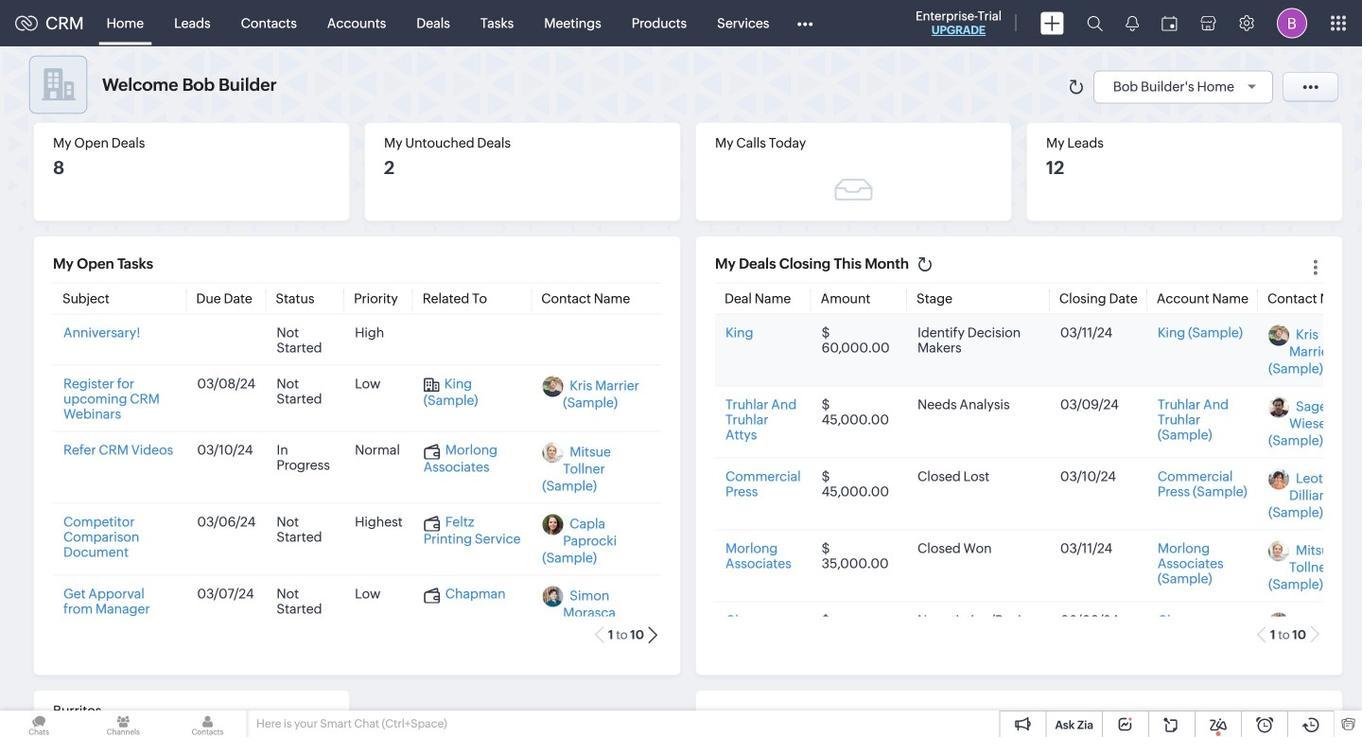 Task type: locate. For each thing, give the bounding box(es) containing it.
calendar image
[[1162, 16, 1178, 31]]

create menu element
[[1030, 0, 1076, 46]]

channels image
[[84, 711, 162, 737]]

contacts image
[[169, 711, 247, 737]]

chats image
[[0, 711, 78, 737]]

profile element
[[1266, 0, 1319, 46]]



Task type: describe. For each thing, give the bounding box(es) containing it.
profile image
[[1278, 8, 1308, 38]]

Other Modules field
[[785, 8, 826, 38]]

create menu image
[[1041, 12, 1065, 35]]

search image
[[1087, 15, 1103, 31]]

signals image
[[1126, 15, 1139, 31]]

logo image
[[15, 16, 38, 31]]

signals element
[[1115, 0, 1151, 46]]

search element
[[1076, 0, 1115, 46]]



Task type: vqa. For each thing, say whether or not it's contained in the screenshot.
Profile element
yes



